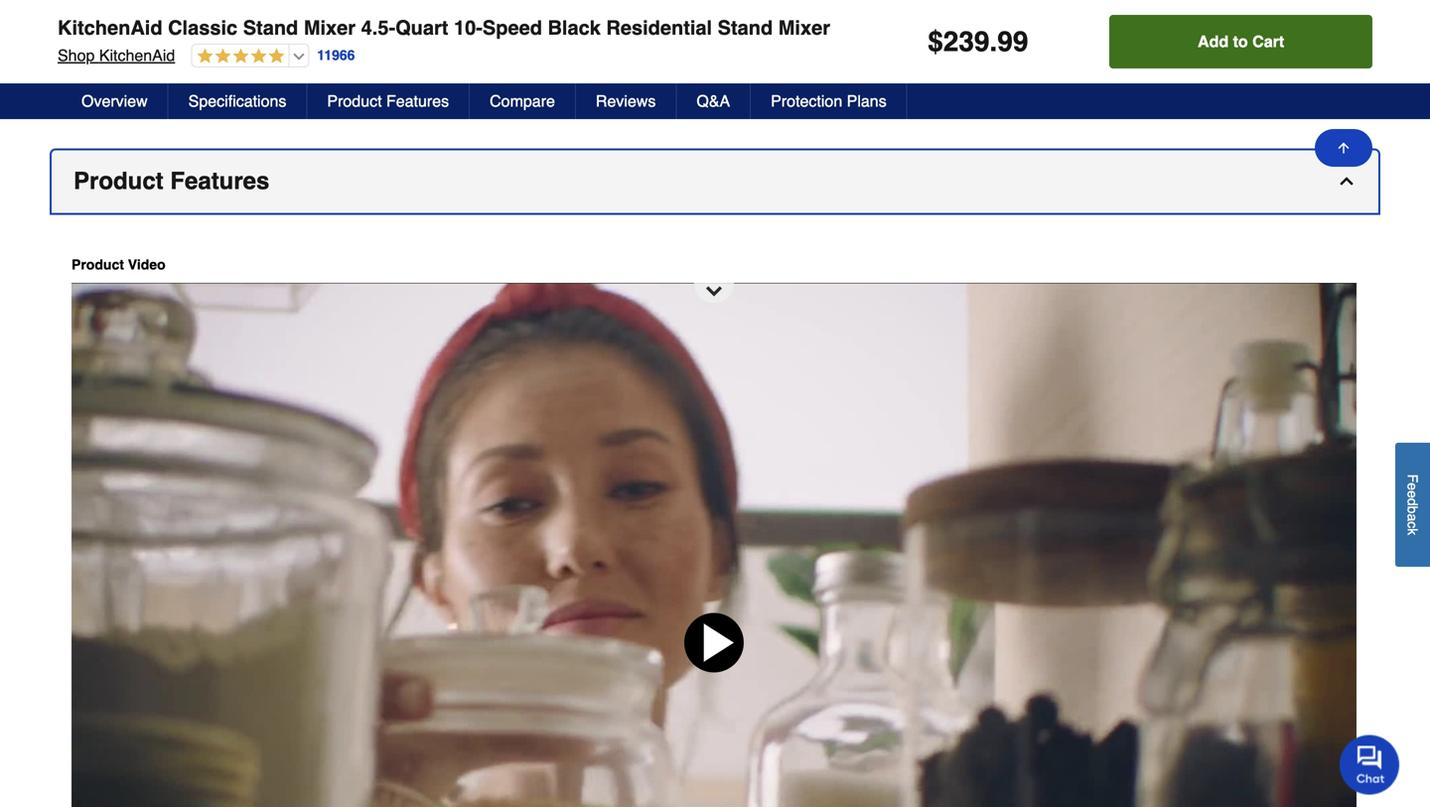 Task type: describe. For each thing, give the bounding box(es) containing it.
4.8 stars image
[[192, 48, 284, 66]]

to
[[1233, 32, 1248, 51]]

speed
[[483, 16, 542, 39]]

d
[[1405, 498, 1421, 506]]

add to cart
[[1198, 32, 1284, 51]]

product for bottom product features 'button'
[[73, 167, 164, 195]]

chevron up image
[[1337, 171, 1357, 191]]

quart
[[395, 16, 448, 39]]

f e e d b a c k button
[[1395, 443, 1430, 567]]

protection plans button
[[751, 83, 907, 119]]

q&a
[[697, 92, 730, 110]]

video
[[128, 257, 166, 273]]

q&a button
[[677, 83, 751, 119]]

protection
[[771, 92, 842, 110]]

product for product features 'button' to the top
[[327, 92, 382, 110]]

kitchenaid classic stand mixer 4.5-quart 10-speed black residential stand mixer
[[58, 16, 830, 39]]

add to cart button
[[1110, 15, 1372, 69]]

b
[[1405, 506, 1421, 514]]

11966
[[317, 47, 355, 63]]

1 vertical spatial kitchenaid
[[99, 46, 175, 65]]

overview button
[[62, 83, 169, 119]]

black
[[548, 16, 601, 39]]

1 vertical spatial product features button
[[52, 151, 1378, 213]]

0 vertical spatial product features button
[[307, 83, 470, 119]]

$ 239 . 99
[[928, 26, 1028, 58]]

product video
[[72, 257, 166, 273]]

add
[[1198, 32, 1229, 51]]

2 mixer from the left
[[778, 16, 830, 39]]

2 stand from the left
[[718, 16, 773, 39]]

compare
[[490, 92, 555, 110]]

k
[[1405, 528, 1421, 535]]

a
[[1405, 514, 1421, 521]]



Task type: vqa. For each thing, say whether or not it's contained in the screenshot.
Mix in the left of the page
no



Task type: locate. For each thing, give the bounding box(es) containing it.
0 horizontal spatial product features
[[73, 167, 270, 195]]

stand up '4.8 stars' 'image'
[[243, 16, 298, 39]]

kitchenaid
[[58, 16, 162, 39], [99, 46, 175, 65]]

1 vertical spatial features
[[170, 167, 270, 195]]

product features for product features 'button' to the top
[[327, 92, 449, 110]]

0 horizontal spatial stand
[[243, 16, 298, 39]]

e
[[1405, 483, 1421, 491], [1405, 491, 1421, 498]]

stand up "q&a"
[[718, 16, 773, 39]]

1 horizontal spatial stand
[[718, 16, 773, 39]]

c
[[1405, 521, 1421, 528]]

features down specifications button
[[170, 167, 270, 195]]

product features button
[[307, 83, 470, 119], [52, 151, 1378, 213]]

1 mixer from the left
[[304, 16, 356, 39]]

1 horizontal spatial features
[[386, 92, 449, 110]]

99
[[997, 26, 1028, 58]]

239
[[943, 26, 990, 58]]

f e e d b a c k
[[1405, 474, 1421, 535]]

e up d
[[1405, 483, 1421, 491]]

mixer
[[304, 16, 356, 39], [778, 16, 830, 39]]

product features button down q&a button
[[52, 151, 1378, 213]]

product features
[[327, 92, 449, 110], [73, 167, 270, 195]]

arrow up image
[[1336, 140, 1352, 156]]

mixer up protection
[[778, 16, 830, 39]]

reviews
[[596, 92, 656, 110]]

classic
[[168, 16, 238, 39]]

1 vertical spatial product features
[[73, 167, 270, 195]]

1 horizontal spatial product features
[[327, 92, 449, 110]]

0 vertical spatial product
[[327, 92, 382, 110]]

residential
[[606, 16, 712, 39]]

plans
[[847, 92, 887, 110]]

1 horizontal spatial mixer
[[778, 16, 830, 39]]

0 vertical spatial kitchenaid
[[58, 16, 162, 39]]

kitchenaid up overview
[[99, 46, 175, 65]]

features down quart
[[386, 92, 449, 110]]

product features down 11966 on the top
[[327, 92, 449, 110]]

10-
[[454, 16, 483, 39]]

$
[[928, 26, 943, 58]]

product features button down 11966 on the top
[[307, 83, 470, 119]]

0 horizontal spatial features
[[170, 167, 270, 195]]

kitchenaid up unspsc
[[58, 16, 162, 39]]

compare button
[[470, 83, 576, 119]]

mixer up 11966 on the top
[[304, 16, 356, 39]]

protection plans
[[771, 92, 887, 110]]

e up b
[[1405, 491, 1421, 498]]

.
[[990, 26, 997, 58]]

product down 11966 on the top
[[327, 92, 382, 110]]

product features up video
[[73, 167, 270, 195]]

features
[[386, 92, 449, 110], [170, 167, 270, 195]]

0 vertical spatial features
[[386, 92, 449, 110]]

0 horizontal spatial mixer
[[304, 16, 356, 39]]

specifications
[[188, 92, 286, 110]]

1 e from the top
[[1405, 483, 1421, 491]]

product left video
[[72, 257, 124, 273]]

specifications button
[[169, 83, 307, 119]]

stand
[[243, 16, 298, 39], [718, 16, 773, 39]]

2 e from the top
[[1405, 491, 1421, 498]]

1 vertical spatial product
[[73, 167, 164, 195]]

unspsc
[[88, 43, 138, 57]]

shop
[[58, 46, 95, 65]]

product down overview button
[[73, 167, 164, 195]]

reviews button
[[576, 83, 677, 119]]

2 vertical spatial product
[[72, 257, 124, 273]]

0 vertical spatial product features
[[327, 92, 449, 110]]

1 stand from the left
[[243, 16, 298, 39]]

shop kitchenaid
[[58, 46, 175, 65]]

cart
[[1252, 32, 1284, 51]]

4.5-
[[361, 16, 395, 39]]

product
[[327, 92, 382, 110], [73, 167, 164, 195], [72, 257, 124, 273]]

f
[[1405, 474, 1421, 483]]

product features for bottom product features 'button'
[[73, 167, 270, 195]]

overview
[[81, 92, 148, 110]]

chat invite button image
[[1340, 734, 1400, 795]]



